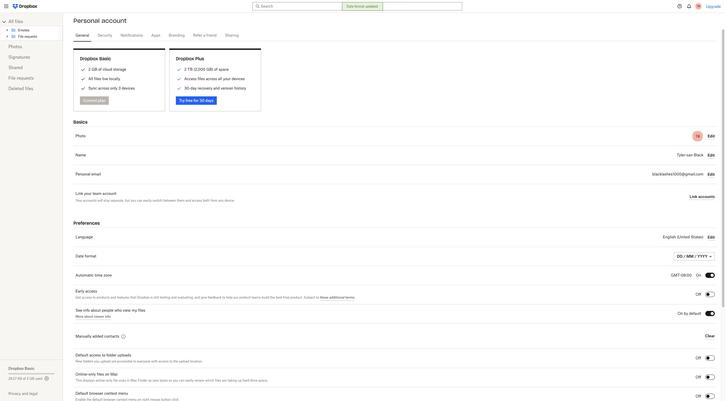Task type: describe. For each thing, give the bounding box(es) containing it.
files down "(2,000" at top
[[198, 77, 205, 81]]

(2,000
[[194, 67, 205, 72]]

subject
[[304, 296, 316, 300]]

still
[[154, 296, 159, 300]]

0 vertical spatial only
[[110, 86, 118, 91]]

accounts for your
[[83, 199, 97, 203]]

yyyy
[[698, 254, 708, 259]]

them
[[177, 199, 185, 203]]

all files tree
[[1, 18, 63, 41]]

online-
[[96, 380, 106, 383]]

to up online-only files on mac this displays online-only file sizes in mac finder as zero bytes so you can easily review which files are taking up hard drive space.
[[170, 360, 173, 364]]

kb
[[18, 378, 22, 381]]

2 horizontal spatial of
[[214, 67, 218, 72]]

recovery
[[198, 86, 212, 91]]

on for on
[[697, 274, 702, 278]]

people
[[102, 309, 114, 313]]

additional
[[330, 296, 345, 300]]

access right the with
[[159, 360, 169, 364]]

off for to
[[696, 293, 702, 297]]

default for default access to folder uploads new folders you upload are accessible to everyone with access to the upload location.
[[76, 354, 88, 358]]

the inside default access to folder uploads new folders you upload are accessible to everyone with access to the upload location.
[[173, 360, 178, 364]]

dropbox up 2 gb of cloud storage
[[80, 56, 98, 61]]

recommended image for 2
[[176, 67, 182, 73]]

between
[[163, 199, 176, 203]]

30
[[200, 98, 205, 103]]

format for date format
[[85, 255, 96, 259]]

gb)
[[206, 67, 213, 72]]

default for default browser context menu
[[76, 392, 88, 396]]

global header element
[[0, 0, 726, 13]]

easily inside online-only files on mac this displays online-only file sizes in mac finder as zero bytes so you can easily review which files are taking up hard drive space.
[[185, 380, 194, 383]]

dropbox plus
[[176, 56, 204, 61]]

manually
[[76, 335, 91, 339]]

edit button for blacklashes1000@gmail.com
[[708, 172, 715, 178]]

terms
[[346, 296, 355, 300]]

link for link accounts
[[690, 195, 698, 199]]

access right early
[[85, 290, 97, 294]]

dropbox inside early access get access to products and features that dropbox is still testing and evaluating, and give feedback to help our product teams build the best final product. subject to these additional terms .
[[137, 296, 150, 300]]

1 vertical spatial about
[[84, 315, 93, 319]]

sharing tab
[[223, 29, 241, 42]]

and right "them"
[[186, 199, 191, 203]]

off for uploads
[[696, 357, 702, 361]]

link accounts button
[[690, 194, 715, 200]]

space
[[219, 67, 229, 72]]

plus
[[195, 56, 204, 61]]

2 tb (2,000 gb) of space
[[184, 67, 229, 72]]

tb inside popup button
[[697, 4, 701, 8]]

for
[[194, 98, 199, 103]]

dd / mm / yyyy
[[678, 254, 708, 259]]

files left live
[[94, 77, 101, 81]]

locally
[[109, 77, 120, 81]]

everyone
[[137, 360, 150, 364]]

tyler-
[[677, 154, 687, 157]]

free
[[186, 98, 193, 103]]

1 horizontal spatial across
[[206, 77, 217, 81]]

on for on by default
[[678, 312, 684, 316]]

time
[[95, 274, 103, 278]]

to left the 'these'
[[316, 296, 319, 300]]

and left legal
[[22, 392, 28, 396]]

taking
[[228, 380, 237, 383]]

0 vertical spatial account
[[102, 17, 127, 24]]

1 / from the left
[[684, 254, 686, 259]]

friend
[[207, 34, 217, 38]]

access left the both
[[192, 199, 202, 203]]

live
[[102, 77, 108, 81]]

2 for dropbox plus
[[184, 67, 187, 72]]

2 gb of cloud storage
[[88, 67, 126, 72]]

1 vertical spatial only
[[89, 373, 96, 377]]

1 vertical spatial file requests
[[8, 76, 34, 81]]

and left give
[[195, 296, 200, 300]]

dropbox up 28.57
[[8, 367, 24, 371]]

default access to folder uploads new folders you upload are accessible to everyone with access to the upload location.
[[76, 354, 203, 364]]

email
[[92, 173, 101, 177]]

see info about people who view my files more about viewer info
[[76, 309, 145, 319]]

1 horizontal spatial info
[[105, 315, 111, 319]]

1 vertical spatial basic
[[25, 367, 35, 371]]

the inside early access get access to products and features that dropbox is still testing and evaluating, and give feedback to help our product teams build the best final product. subject to these additional terms .
[[270, 296, 275, 300]]

a
[[204, 34, 206, 38]]

and right testing on the bottom left of the page
[[171, 296, 177, 300]]

and down access files across all your devices
[[213, 86, 220, 91]]

gmt-08:00
[[671, 274, 692, 278]]

any
[[219, 199, 224, 203]]

files up 'online-'
[[97, 373, 104, 377]]

tb button
[[695, 2, 703, 10]]

sizes
[[119, 380, 126, 383]]

1 horizontal spatial dropbox basic
[[80, 56, 111, 61]]

photos
[[8, 45, 22, 49]]

security
[[98, 34, 112, 38]]

manually added contacts
[[76, 335, 119, 339]]

date format
[[76, 255, 96, 259]]

2 for dropbox basic
[[88, 67, 91, 72]]

edit for blacklashes1000@gmail.com
[[708, 172, 715, 177]]

access
[[184, 77, 197, 81]]

branding tab
[[167, 29, 187, 42]]

that
[[130, 296, 136, 300]]

default browser context menu
[[76, 392, 128, 396]]

1 horizontal spatial gb
[[92, 67, 97, 72]]

1 vertical spatial gb
[[29, 378, 34, 381]]

get
[[76, 296, 81, 300]]

online-
[[76, 373, 89, 377]]

sharing
[[225, 34, 239, 38]]

on
[[105, 373, 109, 377]]

group containing emotes
[[1, 26, 63, 41]]

preferences
[[73, 221, 100, 226]]

on by default
[[678, 312, 702, 316]]

off for mac
[[696, 376, 702, 380]]

1 vertical spatial requests
[[17, 76, 34, 81]]

(united
[[678, 236, 690, 240]]

files inside deleted files link
[[25, 87, 33, 91]]

default
[[690, 312, 702, 316]]

gmt-
[[671, 274, 682, 278]]

try
[[179, 98, 185, 103]]

browser
[[89, 392, 103, 396]]

by
[[685, 312, 689, 316]]

english (united states)
[[664, 236, 704, 240]]

08:00
[[682, 274, 692, 278]]

automatic
[[76, 274, 94, 278]]

all for all files
[[8, 20, 14, 24]]

our
[[234, 296, 239, 300]]

shared
[[8, 66, 23, 70]]

personal email
[[76, 173, 101, 177]]

early access get access to products and features that dropbox is still testing and evaluating, and give feedback to help our product teams build the best final product. subject to these additional terms .
[[76, 290, 356, 300]]

personal for personal account
[[73, 17, 100, 24]]

1 vertical spatial across
[[98, 86, 109, 91]]

are inside online-only files on mac this displays online-only file sizes in mac finder as zero bytes so you can easily review which files are taking up hard drive space.
[[222, 380, 227, 383]]

dd
[[678, 254, 683, 259]]

personal account
[[73, 17, 127, 24]]

are inside default access to folder uploads new folders you upload are accessible to everyone with access to the upload location.
[[112, 360, 116, 364]]

day
[[191, 86, 197, 91]]

0 horizontal spatial info
[[83, 309, 90, 313]]

to left the products
[[93, 296, 96, 300]]

0 vertical spatial can
[[137, 199, 143, 203]]

files right the which
[[215, 380, 221, 383]]

blacklashes1000@gmail.com
[[653, 173, 704, 177]]

1 vertical spatial account
[[103, 192, 117, 196]]

so
[[169, 380, 172, 383]]

of for 28.57 kb of 2 gb used
[[23, 378, 26, 381]]

black
[[694, 154, 704, 157]]

separate,
[[111, 199, 124, 203]]

upgrade link
[[706, 4, 721, 9]]



Task type: vqa. For each thing, say whether or not it's contained in the screenshot.
solutions
no



Task type: locate. For each thing, give the bounding box(es) containing it.
0 vertical spatial devices
[[232, 77, 245, 81]]

upload down folder
[[100, 360, 111, 364]]

gb left cloud
[[92, 67, 97, 72]]

across left all
[[206, 77, 217, 81]]

0 vertical spatial basic
[[99, 56, 111, 61]]

easily left review
[[185, 380, 194, 383]]

1 vertical spatial all
[[88, 77, 93, 81]]

devices right 3
[[122, 86, 135, 91]]

of left cloud
[[98, 67, 102, 72]]

2 vertical spatial only
[[106, 380, 112, 383]]

0 vertical spatial personal
[[73, 17, 100, 24]]

1 vertical spatial recommended image
[[176, 76, 182, 82]]

context
[[104, 392, 117, 396]]

all up sync
[[88, 77, 93, 81]]

3 off from the top
[[696, 376, 702, 380]]

tb left "(2,000" at top
[[188, 67, 193, 72]]

edit button for english (united states)
[[708, 235, 715, 241]]

but
[[125, 199, 130, 203]]

personal up general
[[73, 17, 100, 24]]

1 horizontal spatial mac
[[131, 380, 137, 383]]

file requests inside 'all files' tree
[[18, 35, 37, 38]]

all inside all files link
[[8, 20, 14, 24]]

deleted
[[8, 87, 24, 91]]

date down language
[[76, 255, 84, 259]]

1 vertical spatial default
[[76, 392, 88, 396]]

4 off from the top
[[696, 395, 702, 399]]

tb up 'black'
[[696, 134, 701, 139]]

can inside online-only files on mac this displays online-only file sizes in mac finder as zero bytes so you can easily review which files are taking up hard drive space.
[[179, 380, 185, 383]]

more about viewer info button
[[76, 314, 111, 320]]

see
[[76, 309, 82, 313]]

1 horizontal spatial devices
[[232, 77, 245, 81]]

sync
[[88, 86, 97, 91]]

.
[[355, 296, 356, 300]]

file down emotes
[[18, 35, 24, 38]]

0 vertical spatial recommended image
[[176, 67, 182, 73]]

date format updated.
[[347, 4, 379, 8]]

file down shared
[[8, 76, 16, 81]]

0 horizontal spatial /
[[684, 254, 686, 259]]

default up new at the left of the page
[[76, 354, 88, 358]]

tab list containing general
[[73, 29, 718, 42]]

account up security tab
[[102, 17, 127, 24]]

requests down emotes link
[[24, 35, 37, 38]]

access up folders
[[89, 354, 101, 358]]

can right so
[[179, 380, 185, 383]]

upload left location.
[[179, 360, 189, 364]]

1 vertical spatial info
[[105, 315, 111, 319]]

1 vertical spatial you
[[94, 360, 100, 364]]

privacy and legal link
[[8, 392, 63, 396]]

0 vertical spatial dropbox basic
[[80, 56, 111, 61]]

dropbox left plus
[[176, 56, 194, 61]]

this
[[76, 380, 82, 383]]

and left features
[[111, 296, 116, 300]]

help
[[226, 296, 233, 300]]

only left file
[[106, 380, 112, 383]]

gb
[[92, 67, 97, 72], [29, 378, 34, 381]]

files right my
[[138, 309, 145, 313]]

the
[[270, 296, 275, 300], [173, 360, 178, 364]]

1 horizontal spatial on
[[697, 274, 702, 278]]

recommended image
[[176, 67, 182, 73], [176, 76, 182, 82], [176, 86, 182, 92]]

1 horizontal spatial file
[[18, 35, 24, 38]]

product
[[239, 296, 251, 300]]

link for link your team account
[[76, 192, 83, 196]]

tab list
[[73, 29, 718, 42]]

displays
[[83, 380, 95, 383]]

group
[[1, 26, 63, 41]]

2 / from the left
[[695, 254, 697, 259]]

to left everyone
[[133, 360, 136, 364]]

accessible
[[117, 360, 133, 364]]

format for date format updated.
[[355, 4, 365, 8]]

personal for personal email
[[76, 173, 91, 177]]

date for date format updated.
[[347, 4, 354, 8]]

of
[[98, 67, 102, 72], [214, 67, 218, 72], [23, 378, 26, 381]]

tyler-san black
[[677, 154, 704, 157]]

default down this
[[76, 392, 88, 396]]

devices
[[232, 77, 245, 81], [122, 86, 135, 91]]

of for 2 gb of cloud storage
[[98, 67, 102, 72]]

date for date format
[[76, 255, 84, 259]]

4 edit button from the top
[[708, 235, 715, 241]]

1 vertical spatial tb
[[188, 67, 193, 72]]

all for all files live locally
[[88, 77, 93, 81]]

0 vertical spatial info
[[83, 309, 90, 313]]

files
[[15, 20, 23, 24], [94, 77, 101, 81], [198, 77, 205, 81], [25, 87, 33, 91], [138, 309, 145, 313], [97, 373, 104, 377], [215, 380, 221, 383]]

info right see
[[83, 309, 90, 313]]

0 horizontal spatial on
[[678, 312, 684, 316]]

edit for english (united states)
[[708, 235, 715, 240]]

tb left upgrade link
[[697, 4, 701, 8]]

2 edit button from the top
[[708, 152, 715, 159]]

1 horizontal spatial the
[[270, 296, 275, 300]]

the left best
[[270, 296, 275, 300]]

2 right kb
[[27, 378, 29, 381]]

only left 3
[[110, 86, 118, 91]]

feedback
[[208, 296, 222, 300]]

0 vertical spatial easily
[[143, 199, 152, 203]]

are left the taking
[[222, 380, 227, 383]]

refer
[[193, 34, 203, 38]]

hard
[[243, 380, 250, 383]]

0 vertical spatial are
[[112, 360, 116, 364]]

4 edit from the top
[[708, 235, 715, 240]]

all down dropbox logo - go to the homepage
[[8, 20, 14, 24]]

0 horizontal spatial can
[[137, 199, 143, 203]]

accounts inside button
[[699, 195, 715, 199]]

from
[[211, 199, 218, 203]]

online-only files on mac this displays online-only file sizes in mac finder as zero bytes so you can easily review which files are taking up hard drive space.
[[76, 373, 268, 383]]

your right all
[[223, 77, 231, 81]]

shared link
[[8, 63, 55, 73]]

3 edit from the top
[[708, 172, 715, 177]]

to left folder
[[102, 354, 105, 358]]

clear
[[706, 334, 715, 339]]

dropbox basic up 2 gb of cloud storage
[[80, 56, 111, 61]]

apps tab
[[149, 29, 163, 42]]

your
[[76, 199, 82, 203]]

easily left switch
[[143, 199, 152, 203]]

clear button
[[706, 333, 715, 340]]

1 vertical spatial the
[[173, 360, 178, 364]]

0 horizontal spatial all
[[8, 20, 14, 24]]

recommended image left 30- at the left top of page
[[176, 86, 182, 92]]

which
[[205, 380, 214, 383]]

mm
[[687, 254, 694, 259]]

files up emotes
[[15, 20, 23, 24]]

2 up all files live locally
[[88, 67, 91, 72]]

1 vertical spatial personal
[[76, 173, 91, 177]]

products
[[97, 296, 110, 300]]

1 horizontal spatial your
[[223, 77, 231, 81]]

0 horizontal spatial accounts
[[83, 199, 97, 203]]

automatic time zone
[[76, 274, 112, 278]]

info down people
[[105, 315, 111, 319]]

link inside link accounts button
[[690, 195, 698, 199]]

dropbox left is
[[137, 296, 150, 300]]

30-
[[184, 86, 191, 91]]

1 upload from the left
[[100, 360, 111, 364]]

Search text field
[[261, 3, 453, 9]]

1 vertical spatial on
[[678, 312, 684, 316]]

early
[[76, 290, 84, 294]]

file requests down emotes
[[18, 35, 37, 38]]

0 vertical spatial gb
[[92, 67, 97, 72]]

1 horizontal spatial accounts
[[699, 195, 715, 199]]

2 vertical spatial you
[[173, 380, 178, 383]]

0 vertical spatial the
[[270, 296, 275, 300]]

2 vertical spatial recommended image
[[176, 86, 182, 92]]

dropbox logo - go to the homepage image
[[10, 2, 39, 10]]

file requests link up "deleted files"
[[8, 73, 55, 84]]

2 off from the top
[[696, 357, 702, 361]]

to left help
[[223, 296, 226, 300]]

security tab
[[96, 29, 114, 42]]

format left updated. on the top right of the page
[[355, 4, 365, 8]]

used
[[35, 378, 42, 381]]

3 recommended image from the top
[[176, 86, 182, 92]]

2 up 'access'
[[184, 67, 187, 72]]

personal left email
[[76, 173, 91, 177]]

apps
[[151, 34, 160, 38]]

you
[[131, 199, 136, 203], [94, 360, 100, 364], [173, 380, 178, 383]]

0 vertical spatial all
[[8, 20, 14, 24]]

your left team
[[84, 192, 92, 196]]

0 vertical spatial tb
[[697, 4, 701, 8]]

1 horizontal spatial all
[[88, 77, 93, 81]]

0 vertical spatial about
[[91, 309, 101, 313]]

mac
[[110, 373, 118, 377], [131, 380, 137, 383]]

menu
[[118, 392, 128, 396]]

get more space image
[[43, 376, 50, 382]]

0 horizontal spatial format
[[85, 255, 96, 259]]

dropbox basic up kb
[[8, 367, 35, 371]]

0 horizontal spatial across
[[98, 86, 109, 91]]

1 vertical spatial file
[[8, 76, 16, 81]]

device.
[[225, 199, 235, 203]]

you right folders
[[94, 360, 100, 364]]

0 vertical spatial format
[[355, 4, 365, 8]]

your
[[223, 77, 231, 81], [84, 192, 92, 196]]

on left by
[[678, 312, 684, 316]]

file requests link
[[11, 33, 58, 40], [8, 73, 55, 84]]

2
[[88, 67, 91, 72], [184, 67, 187, 72], [27, 378, 29, 381]]

access right get
[[82, 296, 92, 300]]

emotes link
[[11, 27, 58, 33]]

edit button for tyler-san black
[[708, 152, 715, 159]]

0 vertical spatial file requests
[[18, 35, 37, 38]]

cloud
[[103, 67, 112, 72]]

viewer
[[94, 315, 104, 319]]

as
[[148, 380, 152, 383]]

link accounts
[[690, 195, 715, 199]]

0 vertical spatial file
[[18, 35, 24, 38]]

you right so
[[173, 380, 178, 383]]

devices up history
[[232, 77, 245, 81]]

1 default from the top
[[76, 354, 88, 358]]

0 horizontal spatial your
[[84, 192, 92, 196]]

date left updated. on the top right of the page
[[347, 4, 354, 8]]

1 edit button from the top
[[708, 133, 715, 140]]

default inside default access to folder uploads new folders you upload are accessible to everyone with access to the upload location.
[[76, 354, 88, 358]]

1 horizontal spatial /
[[695, 254, 697, 259]]

on
[[697, 274, 702, 278], [678, 312, 684, 316]]

1 horizontal spatial you
[[131, 199, 136, 203]]

edit for tyler-san black
[[708, 153, 715, 158]]

28.57
[[8, 378, 17, 381]]

0 horizontal spatial dropbox basic
[[8, 367, 35, 371]]

gb left 'used'
[[29, 378, 34, 381]]

0 horizontal spatial 2
[[27, 378, 29, 381]]

on right 08:00
[[697, 274, 702, 278]]

all files
[[8, 20, 23, 24]]

/ right mm
[[695, 254, 697, 259]]

you inside default access to folder uploads new folders you upload are accessible to everyone with access to the upload location.
[[94, 360, 100, 364]]

0 horizontal spatial basic
[[25, 367, 35, 371]]

0 horizontal spatial upload
[[100, 360, 111, 364]]

1 recommended image from the top
[[176, 67, 182, 73]]

new
[[76, 360, 82, 364]]

privacy
[[8, 392, 21, 396]]

basic up 28.57 kb of 2 gb used
[[25, 367, 35, 371]]

states)
[[691, 236, 704, 240]]

0 horizontal spatial gb
[[29, 378, 34, 381]]

2 edit from the top
[[708, 153, 715, 158]]

0 horizontal spatial file
[[8, 76, 16, 81]]

2 recommended image from the top
[[176, 76, 182, 82]]

signatures link
[[8, 52, 55, 63]]

recommended image down dropbox plus
[[176, 67, 182, 73]]

0 horizontal spatial the
[[173, 360, 178, 364]]

0 horizontal spatial easily
[[143, 199, 152, 203]]

are down folder
[[112, 360, 116, 364]]

1 vertical spatial your
[[84, 192, 92, 196]]

1 vertical spatial are
[[222, 380, 227, 383]]

can right but
[[137, 199, 143, 203]]

zone
[[104, 274, 112, 278]]

1 horizontal spatial are
[[222, 380, 227, 383]]

accounts for link
[[699, 195, 715, 199]]

you right but
[[131, 199, 136, 203]]

recommended image left 'access'
[[176, 76, 182, 82]]

1 vertical spatial dropbox basic
[[8, 367, 35, 371]]

0 horizontal spatial mac
[[110, 373, 118, 377]]

format up automatic time zone
[[85, 255, 96, 259]]

0 vertical spatial across
[[206, 77, 217, 81]]

of right kb
[[23, 378, 26, 381]]

1 vertical spatial date
[[76, 255, 84, 259]]

general tab
[[73, 29, 91, 42]]

1 vertical spatial easily
[[185, 380, 194, 383]]

up
[[238, 380, 242, 383]]

0 horizontal spatial are
[[112, 360, 116, 364]]

0 vertical spatial on
[[697, 274, 702, 278]]

you inside online-only files on mac this displays online-only file sizes in mac finder as zero bytes so you can easily review which files are taking up hard drive space.
[[173, 380, 178, 383]]

deleted files
[[8, 87, 33, 91]]

2 horizontal spatial you
[[173, 380, 178, 383]]

storage
[[113, 67, 126, 72]]

testing
[[160, 296, 170, 300]]

across down all files live locally
[[98, 86, 109, 91]]

of right gb) on the top left of page
[[214, 67, 218, 72]]

only up displays
[[89, 373, 96, 377]]

1 vertical spatial format
[[85, 255, 96, 259]]

file requests up "deleted files"
[[8, 76, 34, 81]]

only
[[110, 86, 118, 91], [89, 373, 96, 377], [106, 380, 112, 383]]

1 horizontal spatial of
[[98, 67, 102, 72]]

about up more about viewer info button
[[91, 309, 101, 313]]

1 vertical spatial mac
[[131, 380, 137, 383]]

/
[[684, 254, 686, 259], [695, 254, 697, 259]]

3 edit button from the top
[[708, 172, 715, 178]]

access files across all your devices
[[184, 77, 245, 81]]

date
[[347, 4, 354, 8], [76, 255, 84, 259]]

0 horizontal spatial you
[[94, 360, 100, 364]]

basics
[[73, 120, 88, 125]]

1 horizontal spatial date
[[347, 4, 354, 8]]

/ right dd
[[684, 254, 686, 259]]

team
[[93, 192, 102, 196]]

1 vertical spatial can
[[179, 380, 185, 383]]

mac right in
[[131, 380, 137, 383]]

photo
[[76, 135, 86, 138]]

30-day recovery and version history
[[184, 86, 246, 91]]

0 horizontal spatial of
[[23, 378, 26, 381]]

zero
[[153, 380, 159, 383]]

0 vertical spatial date
[[347, 4, 354, 8]]

0 vertical spatial your
[[223, 77, 231, 81]]

language
[[76, 236, 93, 240]]

0 horizontal spatial date
[[76, 255, 84, 259]]

2 upload from the left
[[179, 360, 189, 364]]

file requests link up photos link
[[11, 33, 58, 40]]

view
[[123, 309, 131, 313]]

file inside tree
[[18, 35, 24, 38]]

2 vertical spatial tb
[[696, 134, 701, 139]]

upgrade
[[706, 4, 721, 9]]

files right deleted
[[25, 87, 33, 91]]

requests up "deleted files"
[[17, 76, 34, 81]]

signatures
[[8, 55, 30, 60]]

the up online-only files on mac this displays online-only file sizes in mac finder as zero bytes so you can easily review which files are taking up hard drive space.
[[173, 360, 178, 364]]

files inside all files link
[[15, 20, 23, 24]]

notifications tab
[[119, 29, 145, 42]]

1 horizontal spatial format
[[355, 4, 365, 8]]

product.
[[291, 296, 303, 300]]

emotes
[[18, 29, 29, 32]]

account up 'stay'
[[103, 192, 117, 196]]

28.57 kb of 2 gb used
[[8, 378, 42, 381]]

san
[[687, 154, 693, 157]]

refer a friend tab
[[191, 29, 219, 42]]

0 vertical spatial file requests link
[[11, 33, 58, 40]]

basic up 2 gb of cloud storage
[[99, 56, 111, 61]]

mac up file
[[110, 373, 118, 377]]

recommended image for access
[[176, 76, 182, 82]]

0 vertical spatial mac
[[110, 373, 118, 377]]

0 vertical spatial default
[[76, 354, 88, 358]]

1 horizontal spatial link
[[690, 195, 698, 199]]

1 vertical spatial file requests link
[[8, 73, 55, 84]]

recommended image for 30-
[[176, 86, 182, 92]]

requests inside 'all files' tree
[[24, 35, 37, 38]]

general
[[76, 34, 89, 38]]

1 horizontal spatial can
[[179, 380, 185, 383]]

review
[[195, 380, 204, 383]]

0 horizontal spatial link
[[76, 192, 83, 196]]

version
[[221, 86, 233, 91]]

2 horizontal spatial 2
[[184, 67, 187, 72]]

files inside see info about people who view my files more about viewer info
[[138, 309, 145, 313]]

about right more in the left of the page
[[84, 315, 93, 319]]

0 horizontal spatial devices
[[122, 86, 135, 91]]

more
[[76, 315, 84, 319]]

1 edit from the top
[[708, 134, 715, 138]]

1 off from the top
[[696, 293, 702, 297]]

will
[[98, 199, 103, 203]]

2 default from the top
[[76, 392, 88, 396]]

with
[[151, 360, 158, 364]]



